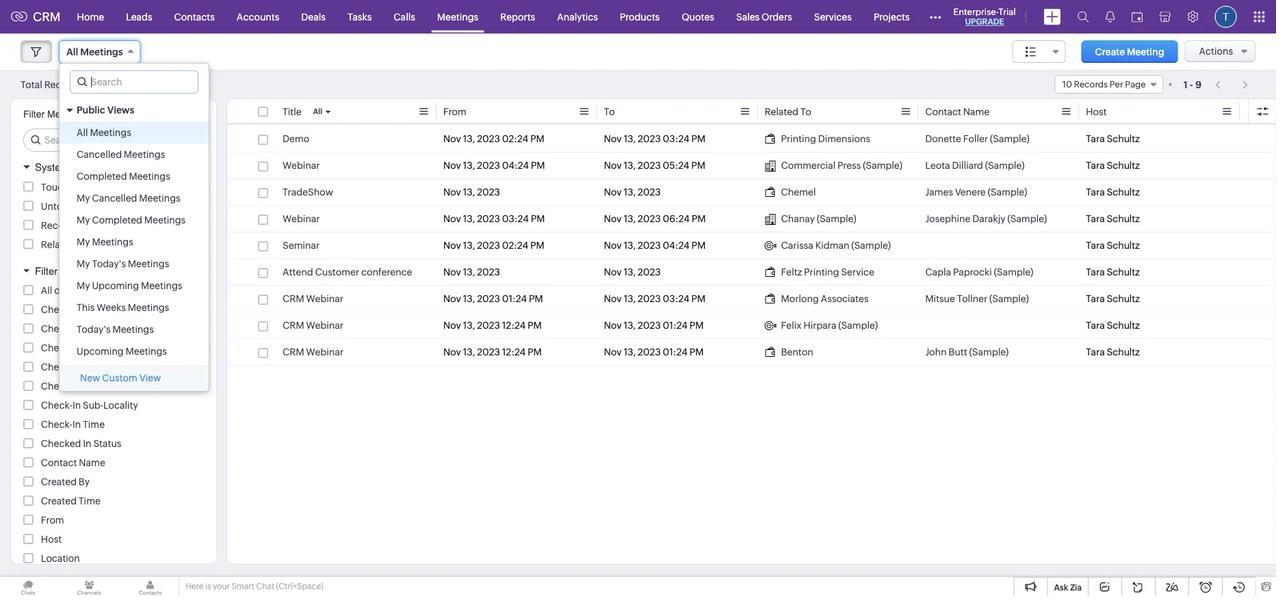 Task type: vqa. For each thing, say whether or not it's contained in the screenshot.


Task type: locate. For each thing, give the bounding box(es) containing it.
0 vertical spatial 01:24
[[502, 294, 527, 305]]

1 tara from the top
[[1086, 133, 1105, 144]]

cancelled meetings
[[77, 149, 165, 160]]

2 schultz from the top
[[1107, 160, 1140, 171]]

2 my from the top
[[77, 215, 90, 226]]

contacts image
[[122, 578, 178, 597]]

(sample) inside john butt (sample) link
[[970, 347, 1009, 358]]

action
[[75, 220, 104, 231], [115, 239, 145, 250]]

by up city
[[83, 324, 94, 335]]

2 vertical spatial 01:24
[[663, 347, 688, 358]]

1 vertical spatial cancelled
[[92, 193, 137, 204]]

chemel link
[[765, 186, 816, 199]]

0 horizontal spatial contact name
[[41, 458, 105, 469]]

contact name up created by
[[41, 458, 105, 469]]

nov 13, 2023 05:24 pm
[[604, 160, 706, 171]]

record
[[41, 220, 73, 231]]

meetings up my today's meetings
[[92, 237, 133, 248]]

1 vertical spatial 01:24
[[663, 320, 688, 331]]

0 vertical spatial crm webinar link
[[283, 292, 344, 306]]

all
[[66, 47, 78, 58], [313, 107, 322, 116], [77, 127, 88, 138], [41, 285, 52, 296]]

contacts link
[[163, 0, 226, 33]]

sales orders
[[737, 11, 793, 22]]

1 vertical spatial nov 13, 2023 12:24 pm
[[443, 347, 542, 358]]

0 vertical spatial nov 13, 2023 04:24 pm
[[443, 160, 545, 171]]

4 tara from the top
[[1086, 214, 1105, 225]]

today's down my meetings
[[92, 259, 126, 270]]

0 horizontal spatial 9
[[83, 80, 89, 90]]

related for related to
[[765, 106, 799, 117]]

0 vertical spatial from
[[443, 106, 467, 117]]

my
[[77, 193, 90, 204], [77, 215, 90, 226], [77, 237, 90, 248], [77, 259, 90, 270], [77, 281, 90, 292]]

02:24 for nov 13, 2023 04:24 pm
[[502, 240, 529, 251]]

meetings left by
[[47, 109, 86, 120]]

9 schultz from the top
[[1107, 347, 1140, 358]]

webinar link for nov 13, 2023 04:24 pm
[[283, 159, 320, 173]]

records for untouched
[[93, 201, 130, 212]]

host up location in the bottom left of the page
[[41, 535, 62, 546]]

meetings right calls link
[[437, 11, 479, 22]]

upcoming meetings option
[[60, 341, 209, 363]]

1 vertical spatial related
[[41, 239, 75, 250]]

my for my upcoming meetings
[[77, 281, 90, 292]]

tara schultz for james venere (sample)
[[1086, 187, 1140, 198]]

1 my from the top
[[77, 193, 90, 204]]

2 vertical spatial crm webinar link
[[283, 346, 344, 359]]

meetings down completed meetings option
[[139, 193, 181, 204]]

0 vertical spatial time
[[83, 420, 105, 431]]

meetings down public views
[[90, 127, 131, 138]]

home
[[77, 11, 104, 22]]

check- up 'checked'
[[41, 420, 72, 431]]

0 horizontal spatial contact
[[41, 458, 77, 469]]

schultz for capla paprocki (sample)
[[1107, 267, 1140, 278]]

in up checked in status
[[72, 420, 81, 431]]

action up related records action in the top left of the page
[[75, 220, 104, 231]]

1 horizontal spatial name
[[964, 106, 990, 117]]

1 vertical spatial crm webinar link
[[283, 319, 344, 333]]

0 vertical spatial by
[[61, 265, 73, 277]]

0 vertical spatial related
[[765, 106, 799, 117]]

3 tara from the top
[[1086, 187, 1105, 198]]

today's
[[92, 259, 126, 270], [77, 324, 111, 335]]

tara for james venere (sample)
[[1086, 187, 1105, 198]]

checked in status
[[41, 439, 122, 450]]

filter down total
[[23, 109, 45, 120]]

by for created
[[79, 477, 90, 488]]

related for related records action
[[41, 239, 75, 250]]

9 for 1 - 9
[[1196, 79, 1202, 90]]

9 up "public"
[[83, 80, 89, 90]]

host down 10 records per page
[[1086, 106, 1107, 117]]

upcoming
[[92, 281, 139, 292], [77, 346, 124, 357]]

printing dimensions link
[[765, 132, 871, 146]]

(sample) inside mitsue tollner (sample) link
[[990, 294, 1029, 305]]

1 vertical spatial nov 13, 2023 04:24 pm
[[604, 240, 706, 251]]

filter meetings by
[[23, 109, 99, 120]]

completed meetings option
[[60, 166, 209, 188]]

today's up city
[[77, 324, 111, 335]]

time down sub-
[[83, 420, 105, 431]]

cancelled down "completed meetings"
[[92, 193, 137, 204]]

tara schultz for leota dilliard (sample)
[[1086, 160, 1140, 171]]

02:24 for nov 13, 2023 03:24 pm
[[502, 133, 529, 144]]

my today's meetings
[[77, 259, 169, 270]]

3 my from the top
[[77, 237, 90, 248]]

(sample) for capla paprocki (sample)
[[994, 267, 1034, 278]]

contact down 'checked'
[[41, 458, 77, 469]]

(sample) right "darakjy"
[[1008, 214, 1047, 225]]

(sample) down associates
[[839, 320, 878, 331]]

all inside public views region
[[77, 127, 88, 138]]

contact up donette
[[926, 106, 962, 117]]

sub-
[[83, 400, 103, 411]]

records for related
[[77, 239, 114, 250]]

2 crm webinar link from the top
[[283, 319, 344, 333]]

(sample) right dilliard in the top of the page
[[986, 160, 1025, 171]]

None field
[[1013, 40, 1066, 63]]

mitsue
[[926, 294, 956, 305]]

all up "total records 9" on the top of the page
[[66, 47, 78, 58]]

1 vertical spatial crm webinar
[[283, 320, 344, 331]]

this weeks meetings
[[77, 303, 169, 314]]

3 crm webinar from the top
[[283, 347, 344, 358]]

per
[[1110, 79, 1124, 90]]

(sample) right tollner
[[990, 294, 1029, 305]]

(sample) up "darakjy"
[[988, 187, 1028, 198]]

filter inside filter by fields dropdown button
[[35, 265, 58, 277]]

meetings down my cancelled meetings option
[[144, 215, 186, 226]]

6 tara schultz from the top
[[1086, 267, 1140, 278]]

All Meetings field
[[59, 40, 141, 64]]

public views
[[77, 105, 134, 116]]

josephine darakjy (sample) link
[[926, 212, 1047, 226]]

0 vertical spatial 03:24
[[663, 133, 690, 144]]

1 vertical spatial created
[[41, 496, 77, 507]]

3 tara schultz from the top
[[1086, 187, 1140, 198]]

in up check-in state
[[72, 362, 81, 373]]

all meetings inside public views region
[[77, 127, 131, 138]]

crm webinar
[[283, 294, 344, 305], [283, 320, 344, 331], [283, 347, 344, 358]]

1 vertical spatial printing
[[804, 267, 840, 278]]

3 schultz from the top
[[1107, 187, 1140, 198]]

7 schultz from the top
[[1107, 294, 1140, 305]]

2 check- from the top
[[41, 324, 72, 335]]

2 tara from the top
[[1086, 160, 1105, 171]]

1 horizontal spatial to
[[801, 106, 812, 117]]

0 vertical spatial upcoming
[[92, 281, 139, 292]]

7 tara schultz from the top
[[1086, 294, 1140, 305]]

4 tara schultz from the top
[[1086, 214, 1140, 225]]

2023
[[477, 133, 500, 144], [638, 133, 661, 144], [477, 160, 500, 171], [638, 160, 661, 171], [477, 187, 500, 198], [638, 187, 661, 198], [477, 214, 500, 225], [638, 214, 661, 225], [477, 240, 500, 251], [638, 240, 661, 251], [477, 267, 500, 278], [638, 267, 661, 278], [477, 294, 500, 305], [638, 294, 661, 305], [477, 320, 500, 331], [638, 320, 661, 331], [477, 347, 500, 358], [638, 347, 661, 358]]

(sample) inside 'commercial press (sample)' link
[[863, 160, 903, 171]]

1 vertical spatial nov 13, 2023 03:24 pm
[[443, 214, 545, 225]]

2 02:24 from the top
[[502, 240, 529, 251]]

by inside dropdown button
[[61, 265, 73, 277]]

nov 13, 2023 12:24 pm for felix hirpara (sample)
[[443, 320, 542, 331]]

created up created time
[[41, 477, 77, 488]]

(sample) up carissa kidman (sample)
[[817, 214, 857, 225]]

2 crm webinar from the top
[[283, 320, 344, 331]]

morlong associates
[[781, 294, 869, 305]]

check- for check-in address
[[41, 305, 72, 316]]

related up printing dimensions link
[[765, 106, 799, 117]]

check-in sub-locality
[[41, 400, 138, 411]]

my for my completed meetings
[[77, 215, 90, 226]]

(sample) up service
[[852, 240, 891, 251]]

1 webinar link from the top
[[283, 159, 320, 173]]

1 horizontal spatial nov 13, 2023 04:24 pm
[[604, 240, 706, 251]]

time
[[83, 420, 105, 431], [79, 496, 101, 507]]

1 nov 13, 2023 02:24 pm from the top
[[443, 133, 545, 144]]

upcoming inside option
[[92, 281, 139, 292]]

to
[[604, 106, 615, 117], [801, 106, 812, 117]]

0 vertical spatial 02:24
[[502, 133, 529, 144]]

01:24 for benton
[[663, 347, 688, 358]]

1 crm webinar link from the top
[[283, 292, 344, 306]]

check- for check-in city
[[41, 343, 72, 354]]

webinar for benton
[[306, 347, 344, 358]]

carissa kidman (sample)
[[781, 240, 891, 251]]

5 tara from the top
[[1086, 240, 1105, 251]]

created for created by
[[41, 477, 77, 488]]

my cancelled meetings option
[[60, 188, 209, 209]]

0 horizontal spatial nov 13, 2023 04:24 pm
[[443, 160, 545, 171]]

check- up check-in time
[[41, 400, 72, 411]]

(sample) inside the capla paprocki (sample) link
[[994, 267, 1034, 278]]

1 nov 13, 2023 12:24 pm from the top
[[443, 320, 542, 331]]

records up fields at the top left of page
[[77, 239, 114, 250]]

cancelled inside my cancelled meetings option
[[92, 193, 137, 204]]

cancelled up defined
[[77, 149, 122, 160]]

0 vertical spatial contact
[[926, 106, 962, 117]]

system defined filters
[[35, 162, 138, 174]]

2 nov 13, 2023 12:24 pm from the top
[[443, 347, 542, 358]]

meetings inside option
[[126, 346, 167, 357]]

5 check- from the top
[[41, 381, 72, 392]]

public views region
[[60, 122, 209, 363]]

demo
[[283, 133, 310, 144]]

crm webinar for felix
[[283, 320, 344, 331]]

upcoming up country
[[77, 346, 124, 357]]

0 vertical spatial 04:24
[[502, 160, 529, 171]]

tara for capla paprocki (sample)
[[1086, 267, 1105, 278]]

benton
[[781, 347, 814, 358]]

check- up check-in city
[[41, 324, 72, 335]]

check- for check-in by
[[41, 324, 72, 335]]

all meetings down home
[[66, 47, 123, 58]]

9 tara from the top
[[1086, 347, 1105, 358]]

contact name up donette
[[926, 106, 990, 117]]

check-in city
[[41, 343, 101, 354]]

(sample) right paprocki
[[994, 267, 1034, 278]]

1 vertical spatial filter
[[35, 265, 58, 277]]

meetings
[[437, 11, 479, 22], [80, 47, 123, 58], [47, 109, 86, 120], [90, 127, 131, 138], [124, 149, 165, 160], [129, 171, 170, 182], [139, 193, 181, 204], [144, 215, 186, 226], [92, 237, 133, 248], [128, 259, 169, 270], [141, 281, 182, 292], [128, 303, 169, 314], [113, 324, 154, 335], [126, 346, 167, 357]]

crm webinar link
[[283, 292, 344, 306], [283, 319, 344, 333], [283, 346, 344, 359]]

contacts
[[174, 11, 215, 22]]

untouched
[[41, 201, 91, 212]]

0 vertical spatial contact name
[[926, 106, 990, 117]]

1 vertical spatial webinar link
[[283, 212, 320, 226]]

in left sub-
[[72, 400, 81, 411]]

0 vertical spatial nov 13, 2023 03:24 pm
[[604, 133, 706, 144]]

check- down check-in city
[[41, 362, 72, 373]]

2 vertical spatial 03:24
[[663, 294, 690, 305]]

1 horizontal spatial related
[[765, 106, 799, 117]]

defined
[[72, 162, 107, 174]]

1 vertical spatial all meetings
[[77, 127, 131, 138]]

0 vertical spatial cancelled
[[77, 149, 122, 160]]

carissa
[[781, 240, 814, 251]]

schultz for donette foller (sample)
[[1107, 133, 1140, 144]]

9 for total records 9
[[83, 80, 89, 90]]

foller
[[964, 133, 989, 144]]

host
[[1086, 106, 1107, 117], [41, 535, 62, 546]]

crm webinar for morlong
[[283, 294, 344, 305]]

0 vertical spatial completed
[[77, 171, 127, 182]]

tara schultz
[[1086, 133, 1140, 144], [1086, 160, 1140, 171], [1086, 187, 1140, 198], [1086, 214, 1140, 225], [1086, 240, 1140, 251], [1086, 267, 1140, 278], [1086, 294, 1140, 305], [1086, 320, 1140, 331], [1086, 347, 1140, 358]]

2 nov 13, 2023 02:24 pm from the top
[[443, 240, 545, 251]]

printing up morlong associates
[[804, 267, 840, 278]]

2 vertical spatial nov 13, 2023 01:24 pm
[[604, 347, 704, 358]]

status
[[93, 439, 122, 450]]

10 Records Per Page field
[[1055, 75, 1164, 94]]

0 vertical spatial today's
[[92, 259, 126, 270]]

custom
[[102, 373, 137, 384]]

printing
[[781, 133, 817, 144], [804, 267, 840, 278]]

tradeshow
[[283, 187, 333, 198]]

profile element
[[1207, 0, 1246, 33]]

trial
[[999, 7, 1016, 17]]

02:24
[[502, 133, 529, 144], [502, 240, 529, 251]]

2 vertical spatial nov 13, 2023 03:24 pm
[[604, 294, 706, 305]]

morlong associates link
[[765, 292, 869, 306]]

2 webinar link from the top
[[283, 212, 320, 226]]

all down "public"
[[77, 127, 88, 138]]

0 horizontal spatial to
[[604, 106, 615, 117]]

9 tara schultz from the top
[[1086, 347, 1140, 358]]

in for country
[[72, 362, 81, 373]]

1 horizontal spatial from
[[443, 106, 467, 117]]

commercial
[[781, 160, 836, 171]]

9 right the - at right top
[[1196, 79, 1202, 90]]

my down the untouched records
[[77, 215, 90, 226]]

records down defined
[[82, 182, 119, 193]]

signals element
[[1098, 0, 1124, 34]]

records for touched
[[82, 182, 119, 193]]

check- for check-in time
[[41, 420, 72, 431]]

(sample) right butt
[[970, 347, 1009, 358]]

1 check- from the top
[[41, 305, 72, 316]]

dimensions
[[819, 133, 871, 144]]

6 tara from the top
[[1086, 267, 1105, 278]]

name up foller
[[964, 106, 990, 117]]

webinar link down demo at the left top of page
[[283, 159, 320, 173]]

4 check- from the top
[[41, 362, 72, 373]]

(sample) inside carissa kidman (sample) link
[[852, 240, 891, 251]]

created by
[[41, 477, 90, 488]]

products
[[620, 11, 660, 22]]

2 tara schultz from the top
[[1086, 160, 1140, 171]]

nov 13, 2023 01:24 pm for benton
[[604, 347, 704, 358]]

0 vertical spatial webinar link
[[283, 159, 320, 173]]

(ctrl+space)
[[276, 583, 324, 592]]

commercial press (sample) link
[[765, 159, 903, 173]]

title
[[283, 106, 302, 117]]

meetings down home
[[80, 47, 123, 58]]

time down created by
[[79, 496, 101, 507]]

1 created from the top
[[41, 477, 77, 488]]

orders
[[762, 11, 793, 22]]

filter up all day
[[35, 265, 58, 277]]

1 schultz from the top
[[1107, 133, 1140, 144]]

(sample) right foller
[[991, 133, 1030, 144]]

1 vertical spatial nov 13, 2023 01:24 pm
[[604, 320, 704, 331]]

in left city
[[72, 343, 81, 354]]

reports
[[501, 11, 535, 22]]

(sample) inside the donette foller (sample) link
[[991, 133, 1030, 144]]

by up day
[[61, 265, 73, 277]]

1 vertical spatial 02:24
[[502, 240, 529, 251]]

check- for check-in country
[[41, 362, 72, 373]]

in down check-in address
[[72, 324, 81, 335]]

crm for felix hirpara (sample)
[[283, 320, 304, 331]]

2 vertical spatial by
[[79, 477, 90, 488]]

john butt (sample)
[[926, 347, 1009, 358]]

meetings down my upcoming meetings option
[[128, 303, 169, 314]]

1 crm webinar from the top
[[283, 294, 344, 305]]

1 vertical spatial nov 13, 2023 02:24 pm
[[443, 240, 545, 251]]

related down record
[[41, 239, 75, 250]]

0 vertical spatial 12:24
[[502, 320, 526, 331]]

enterprise-
[[954, 7, 999, 17]]

josephine darakjy (sample)
[[926, 214, 1047, 225]]

0 vertical spatial nov 13, 2023 01:24 pm
[[443, 294, 543, 305]]

records inside field
[[1074, 79, 1108, 90]]

7 check- from the top
[[41, 420, 72, 431]]

webinar link up seminar
[[283, 212, 320, 226]]

03:24
[[663, 133, 690, 144], [502, 214, 529, 225], [663, 294, 690, 305]]

my for my cancelled meetings
[[77, 193, 90, 204]]

6 check- from the top
[[41, 400, 72, 411]]

0 horizontal spatial related
[[41, 239, 75, 250]]

1 vertical spatial today's
[[77, 324, 111, 335]]

name down checked in status
[[79, 458, 105, 469]]

0 horizontal spatial 04:24
[[502, 160, 529, 171]]

contact name
[[926, 106, 990, 117], [41, 458, 105, 469]]

13,
[[463, 133, 475, 144], [624, 133, 636, 144], [463, 160, 475, 171], [624, 160, 636, 171], [463, 187, 475, 198], [624, 187, 636, 198], [463, 214, 475, 225], [624, 214, 636, 225], [463, 240, 475, 251], [624, 240, 636, 251], [463, 267, 475, 278], [624, 267, 636, 278], [463, 294, 475, 305], [624, 294, 636, 305], [463, 320, 475, 331], [624, 320, 636, 331], [463, 347, 475, 358], [624, 347, 636, 358]]

1 vertical spatial 04:24
[[663, 240, 690, 251]]

1 vertical spatial by
[[83, 324, 94, 335]]

records right 10
[[1074, 79, 1108, 90]]

1 02:24 from the top
[[502, 133, 529, 144]]

navigation
[[1209, 75, 1256, 94]]

webinar for morlong associates
[[306, 294, 344, 305]]

carissa kidman (sample) link
[[765, 239, 891, 253]]

(sample) inside james venere (sample) link
[[988, 187, 1028, 198]]

0 vertical spatial host
[[1086, 106, 1107, 117]]

mitsue tollner (sample)
[[926, 294, 1029, 305]]

schultz for mitsue tollner (sample)
[[1107, 294, 1140, 305]]

meetings up my upcoming meetings option
[[128, 259, 169, 270]]

4 my from the top
[[77, 259, 90, 270]]

check-in address
[[41, 305, 119, 316]]

records up the filter meetings by
[[44, 79, 81, 90]]

5 my from the top
[[77, 281, 90, 292]]

upcoming up weeks
[[92, 281, 139, 292]]

0 vertical spatial nov 13, 2023 02:24 pm
[[443, 133, 545, 144]]

(sample) inside the felix hirpara (sample) link
[[839, 320, 878, 331]]

records up the my completed meetings
[[93, 201, 130, 212]]

my down record action
[[77, 237, 90, 248]]

webinar
[[283, 160, 320, 171], [283, 214, 320, 225], [306, 294, 344, 305], [306, 320, 344, 331], [306, 347, 344, 358]]

customer
[[315, 267, 359, 278]]

1 vertical spatial action
[[115, 239, 145, 250]]

check- down check-in country
[[41, 381, 72, 392]]

my down touched records at the left top of the page
[[77, 193, 90, 204]]

1 vertical spatial upcoming
[[77, 346, 124, 357]]

(sample) for leota dilliard (sample)
[[986, 160, 1025, 171]]

printing up commercial
[[781, 133, 817, 144]]

james venere (sample) link
[[926, 186, 1028, 199]]

1 horizontal spatial contact
[[926, 106, 962, 117]]

schultz for leota dilliard (sample)
[[1107, 160, 1140, 171]]

2 vertical spatial crm webinar
[[283, 347, 344, 358]]

1 12:24 from the top
[[502, 320, 526, 331]]

(sample) right 'press'
[[863, 160, 903, 171]]

2 created from the top
[[41, 496, 77, 507]]

filter by fields button
[[11, 259, 216, 283]]

1 tara schultz from the top
[[1086, 133, 1140, 144]]

all inside field
[[66, 47, 78, 58]]

webinar link for nov 13, 2023 03:24 pm
[[283, 212, 320, 226]]

in left state
[[72, 381, 81, 392]]

1 vertical spatial 03:24
[[502, 214, 529, 225]]

james
[[926, 187, 954, 198]]

(sample) for mitsue tollner (sample)
[[990, 294, 1029, 305]]

page
[[1126, 79, 1146, 90]]

0 vertical spatial all meetings
[[66, 47, 123, 58]]

nov 13, 2023 02:24 pm for nov 13, 2023 03:24 pm
[[443, 133, 545, 144]]

nov 13, 2023 06:24 pm
[[604, 214, 706, 225]]

in left status
[[83, 439, 91, 450]]

(sample) inside josephine darakjy (sample) link
[[1008, 214, 1047, 225]]

meeting
[[1127, 46, 1165, 57]]

1 vertical spatial host
[[41, 535, 62, 546]]

1 vertical spatial 12:24
[[502, 347, 526, 358]]

in up check-in by
[[72, 305, 81, 316]]

services link
[[803, 0, 863, 33]]

4 schultz from the top
[[1107, 214, 1140, 225]]

3 check- from the top
[[41, 343, 72, 354]]

tara for josephine darakjy (sample)
[[1086, 214, 1105, 225]]

(sample) inside leota dilliard (sample) link
[[986, 160, 1025, 171]]

2 12:24 from the top
[[502, 347, 526, 358]]

0 vertical spatial filter
[[23, 109, 45, 120]]

create menu element
[[1036, 0, 1070, 33]]

projects
[[874, 11, 910, 22]]

0 horizontal spatial from
[[41, 515, 64, 526]]

crm webinar link for felix
[[283, 319, 344, 333]]

5 tara schultz from the top
[[1086, 240, 1140, 251]]

chats image
[[0, 578, 56, 597]]

in
[[72, 305, 81, 316], [72, 324, 81, 335], [72, 343, 81, 354], [72, 362, 81, 373], [72, 381, 81, 392], [72, 400, 81, 411], [72, 420, 81, 431], [83, 439, 91, 450]]

6 schultz from the top
[[1107, 267, 1140, 278]]

0 vertical spatial created
[[41, 477, 77, 488]]

check- down all day
[[41, 305, 72, 316]]

0 vertical spatial nov 13, 2023 12:24 pm
[[443, 320, 542, 331]]

all meetings down by
[[77, 127, 131, 138]]

my down fields at the top left of page
[[77, 281, 90, 292]]

0 vertical spatial action
[[75, 220, 104, 231]]

0 vertical spatial crm webinar
[[283, 294, 344, 305]]

9 inside "total records 9"
[[83, 80, 89, 90]]

1 horizontal spatial 9
[[1196, 79, 1202, 90]]

0 horizontal spatial host
[[41, 535, 62, 546]]

venere
[[956, 187, 986, 198]]

12:24 for felix hirpara (sample)
[[502, 320, 526, 331]]

1 vertical spatial name
[[79, 458, 105, 469]]

action up my today's meetings option
[[115, 239, 145, 250]]

my down related records action in the top left of the page
[[77, 259, 90, 270]]

my upcoming meetings option
[[60, 275, 209, 297]]

in for address
[[72, 305, 81, 316]]

row group
[[227, 126, 1277, 366]]

check- down check-in by
[[41, 343, 72, 354]]

(sample) for felix hirpara (sample)
[[839, 320, 878, 331]]

by up created time
[[79, 477, 90, 488]]

(sample)
[[991, 133, 1030, 144], [863, 160, 903, 171], [986, 160, 1025, 171], [988, 187, 1028, 198], [817, 214, 857, 225], [1008, 214, 1047, 225], [852, 240, 891, 251], [994, 267, 1034, 278], [990, 294, 1029, 305], [839, 320, 878, 331], [970, 347, 1009, 358]]

accounts
[[237, 11, 280, 22]]

meetings up view in the left of the page
[[126, 346, 167, 357]]

created down created by
[[41, 496, 77, 507]]

7 tara from the top
[[1086, 294, 1105, 305]]



Task type: describe. For each thing, give the bounding box(es) containing it.
10
[[1063, 79, 1073, 90]]

tara for mitsue tollner (sample)
[[1086, 294, 1105, 305]]

created for created time
[[41, 496, 77, 507]]

all meetings inside field
[[66, 47, 123, 58]]

06:24
[[663, 214, 690, 225]]

0 horizontal spatial name
[[79, 458, 105, 469]]

check- for check-in sub-locality
[[41, 400, 72, 411]]

crm webinar link for morlong
[[283, 292, 344, 306]]

tara schultz for john butt (sample)
[[1086, 347, 1140, 358]]

3 crm webinar link from the top
[[283, 346, 344, 359]]

(sample) for josephine darakjy (sample)
[[1008, 214, 1047, 225]]

2 to from the left
[[801, 106, 812, 117]]

Other Modules field
[[921, 6, 951, 28]]

demo link
[[283, 132, 310, 146]]

tara for leota dilliard (sample)
[[1086, 160, 1105, 171]]

in for city
[[72, 343, 81, 354]]

tara for donette foller (sample)
[[1086, 133, 1105, 144]]

fields
[[75, 265, 103, 277]]

by
[[89, 109, 99, 120]]

1 vertical spatial contact
[[41, 458, 77, 469]]

tara schultz for donette foller (sample)
[[1086, 133, 1140, 144]]

deals
[[301, 11, 326, 22]]

signals image
[[1106, 11, 1116, 23]]

chemel
[[781, 187, 816, 198]]

projects link
[[863, 0, 921, 33]]

analytics
[[557, 11, 598, 22]]

all day
[[41, 285, 70, 296]]

1 vertical spatial from
[[41, 515, 64, 526]]

all right title
[[313, 107, 322, 116]]

filter for filter by fields
[[35, 265, 58, 277]]

meetings down this weeks meetings option
[[113, 324, 154, 335]]

is
[[205, 583, 211, 592]]

new custom view link
[[60, 367, 209, 392]]

this
[[77, 303, 95, 314]]

1 vertical spatial time
[[79, 496, 101, 507]]

0 vertical spatial printing
[[781, 133, 817, 144]]

1 horizontal spatial contact name
[[926, 106, 990, 117]]

1 horizontal spatial 04:24
[[663, 240, 690, 251]]

profile image
[[1216, 6, 1237, 28]]

(sample) for james venere (sample)
[[988, 187, 1028, 198]]

schultz for john butt (sample)
[[1107, 347, 1140, 358]]

tradeshow link
[[283, 186, 333, 199]]

printing dimensions
[[781, 133, 871, 144]]

Search text field
[[71, 71, 198, 93]]

all left day
[[41, 285, 52, 296]]

1 vertical spatial completed
[[92, 215, 142, 226]]

ask
[[1055, 584, 1069, 593]]

leota dilliard (sample)
[[926, 160, 1025, 171]]

tara schultz for mitsue tollner (sample)
[[1086, 294, 1140, 305]]

check- for check-in state
[[41, 381, 72, 392]]

8 tara schultz from the top
[[1086, 320, 1140, 331]]

felix hirpara (sample) link
[[765, 319, 878, 333]]

my today's meetings option
[[60, 253, 209, 275]]

1 to from the left
[[604, 106, 615, 117]]

(sample) for commercial press (sample)
[[863, 160, 903, 171]]

nov 13, 2023 01:24 pm for felix hirpara (sample)
[[604, 320, 704, 331]]

8 schultz from the top
[[1107, 320, 1140, 331]]

upcoming inside option
[[77, 346, 124, 357]]

reports link
[[490, 0, 546, 33]]

create meeting button
[[1082, 40, 1179, 63]]

search element
[[1070, 0, 1098, 34]]

(sample) inside chanay (sample) link
[[817, 214, 857, 225]]

upcoming meetings
[[77, 346, 167, 357]]

tara schultz for josephine darakjy (sample)
[[1086, 214, 1140, 225]]

meetings up filters
[[124, 149, 165, 160]]

size image
[[1026, 46, 1037, 58]]

capla paprocki (sample) link
[[926, 266, 1034, 279]]

schultz for james venere (sample)
[[1107, 187, 1140, 198]]

completed inside option
[[77, 171, 127, 182]]

meetings link
[[426, 0, 490, 33]]

tara for john butt (sample)
[[1086, 347, 1105, 358]]

check-in country
[[41, 362, 119, 373]]

donette foller (sample) link
[[926, 132, 1030, 146]]

create menu image
[[1044, 9, 1061, 25]]

nov 13, 2023 12:24 pm for benton
[[443, 347, 542, 358]]

filter for filter meetings by
[[23, 109, 45, 120]]

(sample) for donette foller (sample)
[[991, 133, 1030, 144]]

untouched records
[[41, 201, 130, 212]]

-
[[1190, 79, 1194, 90]]

Search text field
[[24, 129, 205, 151]]

leads link
[[115, 0, 163, 33]]

tollner
[[958, 294, 988, 305]]

capla paprocki (sample)
[[926, 267, 1034, 278]]

1 vertical spatial contact name
[[41, 458, 105, 469]]

touched
[[41, 182, 80, 193]]

public views button
[[60, 99, 209, 122]]

(sample) for john butt (sample)
[[970, 347, 1009, 358]]

0 horizontal spatial action
[[75, 220, 104, 231]]

nov 13, 2023 03:24 pm for nov 13, 2023 02:24 pm
[[604, 133, 706, 144]]

feltz printing service link
[[765, 266, 875, 279]]

feltz printing service
[[781, 267, 875, 278]]

in for status
[[83, 439, 91, 450]]

chat
[[256, 583, 275, 592]]

01:24 for felix hirpara (sample)
[[663, 320, 688, 331]]

in for time
[[72, 420, 81, 431]]

benton link
[[765, 346, 814, 359]]

in for by
[[72, 324, 81, 335]]

filters
[[110, 162, 138, 174]]

total
[[21, 79, 42, 90]]

0 vertical spatial name
[[964, 106, 990, 117]]

attend customer conference link
[[283, 266, 412, 279]]

public
[[77, 105, 105, 116]]

today's inside option
[[92, 259, 126, 270]]

location
[[41, 554, 80, 565]]

seminar
[[283, 240, 320, 251]]

filter by fields
[[35, 265, 103, 277]]

my meetings
[[77, 237, 133, 248]]

system defined filters button
[[11, 155, 216, 180]]

crm link
[[11, 10, 61, 24]]

calendar image
[[1132, 11, 1144, 22]]

crm for benton
[[283, 347, 304, 358]]

nov 13, 2023 03:24 pm for nov 13, 2023 01:24 pm
[[604, 294, 706, 305]]

view
[[139, 373, 161, 384]]

my for my today's meetings
[[77, 259, 90, 270]]

in for sub-
[[72, 400, 81, 411]]

records for 10
[[1074, 79, 1108, 90]]

felix
[[781, 320, 802, 331]]

crm for morlong associates
[[283, 294, 304, 305]]

search image
[[1078, 11, 1090, 23]]

03:24 for nov 13, 2023 02:24 pm
[[663, 133, 690, 144]]

create
[[1096, 46, 1126, 57]]

analytics link
[[546, 0, 609, 33]]

by for filter
[[61, 265, 73, 277]]

related records action
[[41, 239, 145, 250]]

meetings up my cancelled meetings option
[[129, 171, 170, 182]]

darakjy
[[973, 214, 1006, 225]]

quotes
[[682, 11, 715, 22]]

john butt (sample) link
[[926, 346, 1009, 359]]

records for total
[[44, 79, 81, 90]]

8 tara from the top
[[1086, 320, 1105, 331]]

this weeks meetings option
[[60, 297, 209, 319]]

schultz for josephine darakjy (sample)
[[1107, 214, 1140, 225]]

leota
[[926, 160, 951, 171]]

10 records per page
[[1063, 79, 1146, 90]]

associates
[[821, 294, 869, 305]]

1 horizontal spatial host
[[1086, 106, 1107, 117]]

1 horizontal spatial action
[[115, 239, 145, 250]]

commercial press (sample)
[[781, 160, 903, 171]]

country
[[83, 362, 119, 373]]

12:24 for benton
[[502, 347, 526, 358]]

butt
[[949, 347, 968, 358]]

system
[[35, 162, 69, 174]]

related to
[[765, 106, 812, 117]]

1 - 9
[[1184, 79, 1202, 90]]

new custom view
[[80, 373, 161, 384]]

row group containing demo
[[227, 126, 1277, 366]]

hirpara
[[804, 320, 837, 331]]

sales orders link
[[726, 0, 803, 33]]

meetings down my today's meetings option
[[141, 281, 182, 292]]

my for my meetings
[[77, 237, 90, 248]]

checked
[[41, 439, 81, 450]]

here
[[186, 583, 204, 592]]

accounts link
[[226, 0, 290, 33]]

webinar for felix hirpara (sample)
[[306, 320, 344, 331]]

record action
[[41, 220, 104, 231]]

touched records
[[41, 182, 119, 193]]

tara schultz for capla paprocki (sample)
[[1086, 267, 1140, 278]]

03:24 for nov 13, 2023 01:24 pm
[[663, 294, 690, 305]]

meetings inside field
[[80, 47, 123, 58]]

home link
[[66, 0, 115, 33]]

created time
[[41, 496, 101, 507]]

capla
[[926, 267, 952, 278]]

upgrade
[[966, 17, 1005, 26]]

new
[[80, 373, 100, 384]]

my meetings option
[[60, 231, 209, 253]]

in for state
[[72, 381, 81, 392]]

(sample) for carissa kidman (sample)
[[852, 240, 891, 251]]

nov 13, 2023 02:24 pm for nov 13, 2023 04:24 pm
[[443, 240, 545, 251]]

channels image
[[61, 578, 117, 597]]

5 schultz from the top
[[1107, 240, 1140, 251]]



